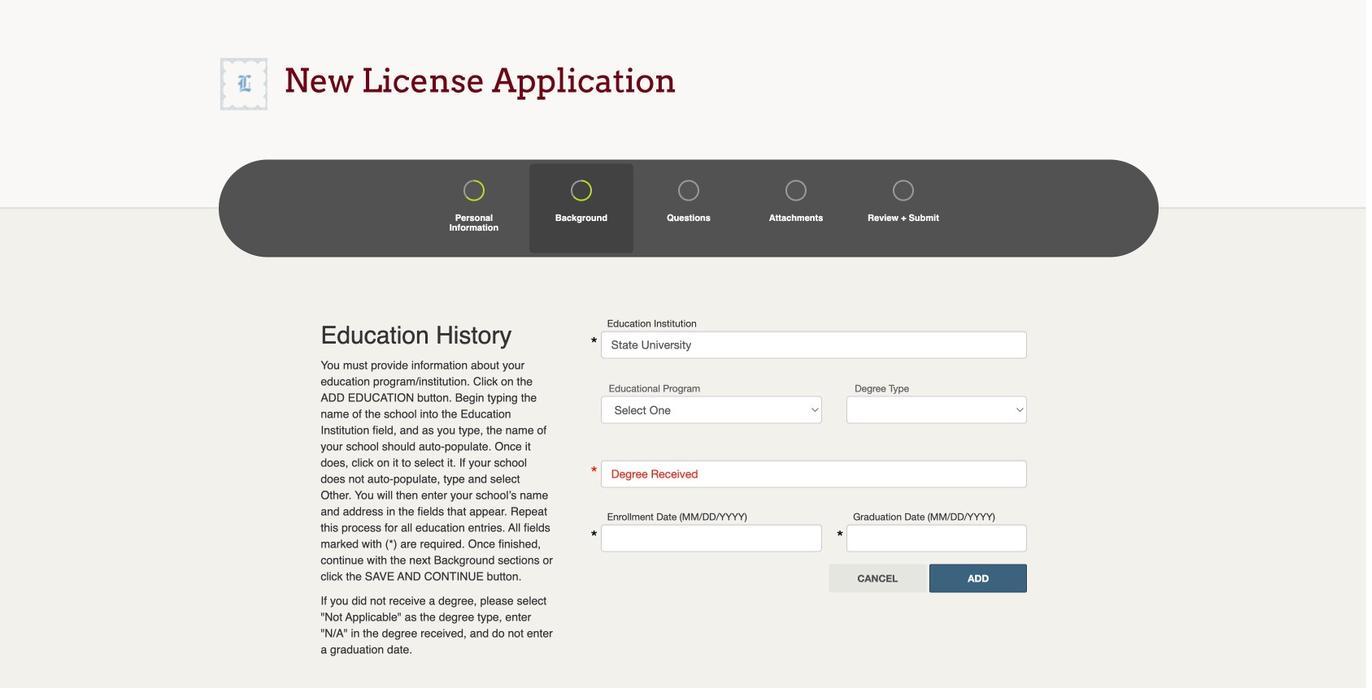 Task type: locate. For each thing, give the bounding box(es) containing it.
None text field
[[601, 525, 822, 553]]

None button
[[829, 565, 926, 593], [930, 565, 1027, 593], [829, 565, 926, 593], [930, 565, 1027, 593]]

None text field
[[601, 331, 1027, 359], [601, 461, 1027, 488], [847, 525, 1027, 553], [601, 331, 1027, 359], [601, 461, 1027, 488], [847, 525, 1027, 553]]

stamp image
[[220, 58, 268, 110]]



Task type: vqa. For each thing, say whether or not it's contained in the screenshot.
STAMP image
yes



